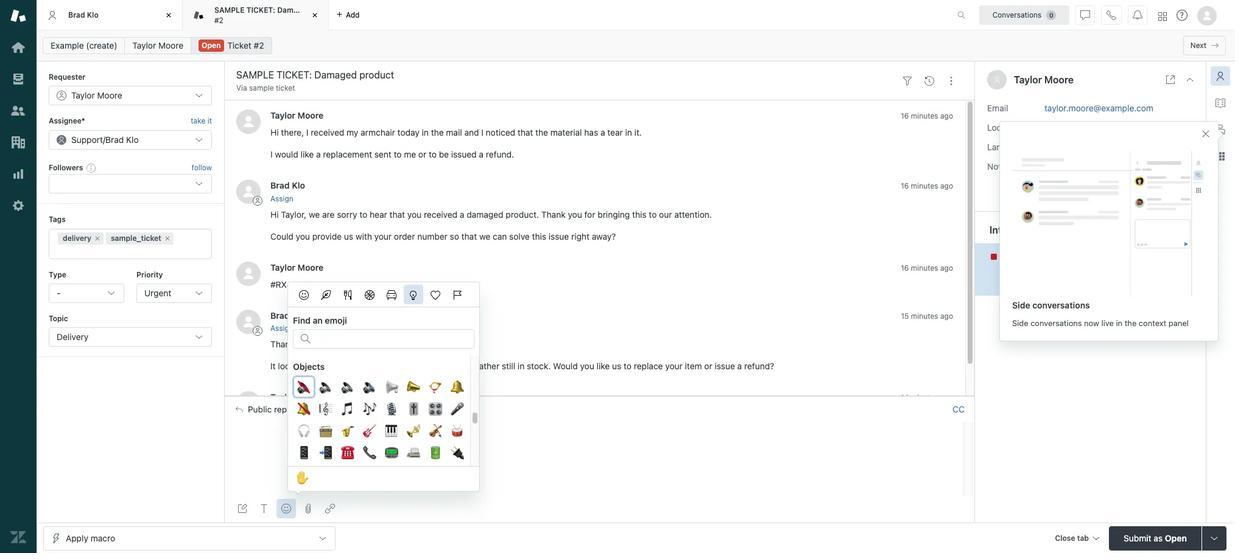 Task type: describe. For each thing, give the bounding box(es) containing it.
moore right 🎶️
[[378, 405, 400, 414]]

taylor up #rx4583
[[270, 262, 295, 273]]

to left our
[[649, 209, 657, 220]]

moore up to
[[298, 392, 324, 403]]

thank you for that.
[[270, 339, 345, 350]]

sent
[[374, 149, 392, 160]]

taylor moore link up #rx4583
[[270, 262, 324, 273]]

it
[[270, 361, 276, 372]]

has
[[584, 128, 598, 138]]

assign button for hi
[[270, 194, 293, 204]]

15 minutes ago
[[901, 312, 953, 321]]

it
[[208, 117, 212, 126]]

✋ button
[[293, 468, 313, 490]]

follow
[[192, 163, 212, 172]]

customer context image
[[1216, 71, 1226, 81]]

(united
[[1075, 142, 1105, 152]]

🔔️ 🔕️
[[297, 379, 464, 419]]

🎤️ 🎧️
[[297, 401, 464, 440]]

could
[[270, 231, 294, 242]]

example (create) button
[[43, 37, 125, 54]]

apps image
[[1216, 152, 1226, 161]]

ago for i would like a replacement sent to me or to be issued a refund.
[[941, 112, 953, 121]]

1 horizontal spatial your
[[665, 361, 683, 372]]

brad for hi
[[270, 181, 290, 191]]

taylor,
[[281, 209, 307, 220]]

brown
[[443, 361, 468, 372]]

ticket
[[276, 83, 295, 93]]

edit user image
[[405, 405, 414, 414]]

assign for hi
[[270, 194, 293, 203]]

🎙️
[[385, 401, 398, 419]]

side conversations
[[1013, 300, 1090, 310]]

🎸️
[[363, 423, 376, 440]]

secondary element
[[37, 34, 1235, 58]]

0 horizontal spatial for
[[314, 339, 325, 350]]

you up order
[[407, 209, 422, 220]]

1 vertical spatial that
[[390, 209, 405, 220]]

side for side conversations now live in the context panel
[[1013, 318, 1029, 328]]

tear
[[608, 128, 623, 138]]

panel
[[1169, 318, 1189, 328]]

🎤️
[[451, 401, 464, 419]]

taylor.moore@example.com
[[1045, 103, 1154, 113]]

open link
[[191, 37, 272, 54]]

insert emojis image
[[281, 504, 291, 514]]

0 horizontal spatial thank
[[270, 339, 295, 350]]

ago for it looks like we have the item
[[941, 312, 953, 321]]

conversations
[[993, 10, 1042, 19]]

🎧️
[[297, 423, 311, 440]]

1 horizontal spatial close image
[[1186, 75, 1195, 85]]

klo for thank
[[292, 310, 305, 321]]

submit
[[1124, 533, 1152, 544]]

taylor moore up to
[[270, 392, 324, 403]]

brad klo tab
[[37, 0, 183, 30]]

📟️
[[385, 445, 398, 462]]

🔉️
[[341, 379, 355, 397]]

16 minutes ago text field for attention.
[[901, 182, 953, 191]]

material
[[551, 128, 582, 138]]

sample for sample ticket: damaged product
[[1011, 251, 1045, 261]]

🎼️
[[319, 401, 333, 419]]

0 vertical spatial this
[[632, 209, 647, 220]]

to left me
[[394, 149, 402, 160]]

that.
[[327, 339, 345, 350]]

damaged for sample ticket: damaged product #2
[[277, 6, 311, 15]]

hi there, i received my armchair today in the mail and i noticed that the material has a tear in it.
[[270, 128, 642, 138]]

assign for thank
[[270, 324, 293, 333]]

📠️
[[407, 445, 420, 462]]

taylor moore link up there,
[[270, 111, 324, 121]]

conversations for side conversations now live in the context panel
[[1031, 318, 1082, 328]]

now
[[1084, 318, 1100, 328]]

0 vertical spatial for
[[585, 209, 596, 220]]

16 for attention.
[[901, 182, 909, 191]]

📢️
[[385, 379, 398, 397]]

taylor right user image
[[1014, 74, 1042, 85]]

ticket: for sample ticket: damaged product
[[1047, 251, 1078, 261]]

you right would
[[580, 361, 594, 372]]

open inside 'link'
[[202, 41, 221, 50]]

📻️
[[319, 423, 333, 440]]

product for sample ticket: damaged product #2
[[313, 6, 342, 15]]

🔈️
[[319, 379, 333, 397]]

mail
[[446, 128, 462, 138]]

you up objects
[[297, 339, 311, 350]]

interactions
[[990, 225, 1045, 235]]

Subject field
[[234, 68, 894, 82]]

1 avatar image from the top
[[236, 110, 261, 134]]

1 vertical spatial received
[[424, 209, 458, 220]]

priority
[[136, 270, 163, 279]]

me
[[404, 149, 416, 160]]

in right still
[[518, 361, 525, 372]]

2 horizontal spatial i
[[481, 128, 484, 138]]

follow button
[[192, 163, 212, 174]]

draft mode image
[[238, 504, 247, 514]]

brad klo link for hi
[[270, 181, 305, 191]]

3 ago from the top
[[941, 264, 953, 273]]

submit as open
[[1124, 533, 1187, 544]]

sorry
[[337, 209, 357, 220]]

3 16 from the top
[[901, 264, 909, 273]]

2 vertical spatial that
[[462, 231, 477, 242]]

brad klo assign for thank
[[270, 310, 305, 333]]

Find an emoji field
[[316, 330, 467, 346]]

5 ago from the top
[[941, 393, 953, 403]]

to
[[322, 404, 332, 415]]

taylor moore right user image
[[1014, 74, 1074, 85]]

#rx4583
[[270, 279, 308, 290]]

there,
[[281, 128, 304, 138]]

the left material
[[536, 128, 548, 138]]

provide
[[312, 231, 342, 242]]

objects
[[293, 362, 325, 372]]

zendesk products image
[[1159, 12, 1167, 20]]

add link (cmd k) image
[[325, 504, 335, 514]]

0 horizontal spatial i
[[270, 149, 273, 160]]

live
[[1102, 318, 1114, 328]]

- button
[[49, 284, 124, 303]]

assign button for thank
[[270, 323, 293, 334]]

🥁️ 📱️
[[297, 423, 464, 462]]

🎻️
[[429, 423, 442, 440]]

taylor up there,
[[270, 111, 295, 121]]

product for sample ticket: damaged product
[[1121, 251, 1152, 261]]

3 minutes from the top
[[911, 264, 939, 273]]

zendesk image
[[10, 530, 26, 546]]

knowledge image
[[1216, 98, 1226, 108]]

in right today
[[422, 128, 429, 138]]

16 minutes ago text field for it.
[[901, 112, 953, 121]]

get started image
[[10, 40, 26, 55]]

tabs tab list
[[37, 0, 945, 30]]

conversations button
[[980, 5, 1070, 25]]

🎷️
[[341, 423, 355, 440]]

🎚️
[[407, 401, 420, 419]]

ago for could you provide us with your order number so that we can solve this issue right away?
[[941, 182, 953, 191]]

to left be
[[429, 149, 437, 160]]

conversationlabel log
[[224, 100, 975, 430]]

16 minutes ago for it.
[[901, 112, 953, 121]]

sample ticket: damaged product #2
[[214, 6, 342, 25]]

via sample ticket
[[236, 83, 295, 93]]

the left mail
[[431, 128, 444, 138]]

via
[[236, 83, 247, 93]]

example (create)
[[51, 40, 117, 51]]

taylor.moore@example.com image
[[342, 405, 351, 415]]

like for a
[[301, 149, 314, 160]]

ticket: for sample ticket: damaged product #2
[[247, 6, 275, 15]]

sample ticket: damaged product button
[[975, 243, 1206, 296]]

📣️
[[407, 379, 420, 397]]

🎶️
[[363, 401, 376, 419]]

sample for sample ticket: damaged product #2
[[214, 6, 245, 15]]

take it
[[191, 117, 212, 126]]

i would like a replacement sent to me or to be issued a refund.
[[270, 149, 514, 160]]

4 avatar image from the top
[[236, 310, 261, 334]]

🎛️
[[429, 401, 442, 419]]

16 for it.
[[901, 112, 909, 121]]

brad klo link for thank
[[270, 310, 305, 321]]

replace
[[634, 361, 663, 372]]

an
[[313, 316, 323, 326]]

the left the context
[[1125, 318, 1137, 328]]

hi taylor, we are sorry to hear that you received a damaged product. thank you for bringing this to our attention.
[[270, 209, 712, 220]]

you up right
[[568, 209, 582, 220]]

have
[[330, 361, 348, 372]]

zendesk support image
[[10, 8, 26, 24]]

hi for hi taylor, we are sorry to hear that you received a damaged product. thank you for bringing this to our attention.
[[270, 209, 279, 220]]

attention.
[[675, 209, 712, 220]]

moore up 'taylor.moore@example.com'
[[1045, 74, 1074, 85]]

brad inside tab
[[68, 10, 85, 19]]

taylor inside secondary element
[[132, 40, 156, 51]]

2 vertical spatial we
[[317, 361, 328, 372]]

with
[[356, 231, 372, 242]]

cc
[[953, 404, 965, 415]]

1 vertical spatial us
[[612, 361, 622, 372]]

taylor moore down the 🔊️
[[354, 405, 400, 414]]

🔇️
[[297, 379, 311, 397]]

taylor moore up #rx4583
[[270, 262, 324, 273]]

2 item from the left
[[685, 361, 702, 372]]

issued
[[451, 149, 477, 160]]

conversations for side conversations
[[1033, 300, 1090, 310]]

side for side conversations
[[1013, 300, 1031, 310]]

a left replacement
[[316, 149, 321, 160]]

you right could
[[296, 231, 310, 242]]

can
[[493, 231, 507, 242]]

away?
[[592, 231, 616, 242]]

right
[[571, 231, 590, 242]]

a right has
[[601, 128, 605, 138]]

it.
[[635, 128, 642, 138]]

0 horizontal spatial this
[[532, 231, 547, 242]]

1 horizontal spatial or
[[704, 361, 713, 372]]

english
[[1045, 142, 1073, 152]]

0 vertical spatial or
[[418, 149, 427, 160]]

Public reply composer text field
[[230, 423, 960, 448]]



Task type: vqa. For each thing, say whether or not it's contained in the screenshot.
the faster in the Solve tickets faster 'button'
no



Task type: locate. For each thing, give the bounding box(es) containing it.
0 horizontal spatial damaged
[[277, 6, 311, 15]]

1 assign button from the top
[[270, 194, 293, 204]]

1 16 minutes ago text field from the top
[[901, 112, 953, 121]]

klo up the example (create)
[[87, 10, 99, 19]]

your right the with
[[374, 231, 392, 242]]

2 vertical spatial 16 minutes ago
[[901, 264, 953, 273]]

klo for hi
[[292, 181, 305, 191]]

1 horizontal spatial product
[[1121, 251, 1152, 261]]

1 vertical spatial -
[[437, 361, 441, 372]]

1 assign from the top
[[270, 194, 293, 203]]

1 16 minutes ago from the top
[[901, 112, 953, 121]]

to
[[394, 149, 402, 160], [429, 149, 437, 160], [360, 209, 368, 220], [649, 209, 657, 220], [624, 361, 632, 372]]

14 minutes ago text field
[[901, 393, 953, 403]]

1 horizontal spatial thank
[[541, 209, 566, 220]]

thank right product.
[[541, 209, 566, 220]]

0 vertical spatial us
[[344, 231, 353, 242]]

item up the 🔊️
[[366, 361, 383, 372]]

conversations down side conversations
[[1031, 318, 1082, 328]]

klo
[[87, 10, 99, 19], [292, 181, 305, 191], [292, 310, 305, 321]]

2 horizontal spatial that
[[518, 128, 533, 138]]

1 horizontal spatial this
[[632, 209, 647, 220]]

moore up #rx4583
[[298, 262, 324, 273]]

0 vertical spatial open
[[202, 41, 221, 50]]

us left replace
[[612, 361, 622, 372]]

received up could you provide us with your order number so that we can solve this issue right away?
[[424, 209, 458, 220]]

5 minutes from the top
[[911, 393, 939, 403]]

✋
[[296, 470, 309, 487]]

get help image
[[1177, 10, 1188, 21]]

0 horizontal spatial item
[[366, 361, 383, 372]]

0 horizontal spatial product
[[313, 6, 342, 15]]

taylor left 🔇️
[[270, 392, 295, 403]]

replacement
[[323, 149, 372, 160]]

chair
[[414, 361, 434, 372]]

that
[[518, 128, 533, 138], [390, 209, 405, 220], [462, 231, 477, 242]]

a
[[601, 128, 605, 138], [316, 149, 321, 160], [479, 149, 484, 160], [460, 209, 464, 220], [738, 361, 742, 372]]

1 horizontal spatial issue
[[715, 361, 735, 372]]

15
[[901, 312, 909, 321]]

received
[[311, 128, 344, 138], [424, 209, 458, 220]]

- down type
[[57, 288, 61, 298]]

events image
[[925, 76, 935, 86]]

3 16 minutes ago from the top
[[901, 264, 953, 273]]

conversations up now
[[1033, 300, 1090, 310]]

taylor moore link right (create)
[[125, 37, 191, 54]]

format text image
[[260, 504, 269, 514]]

16 minutes ago
[[901, 112, 953, 121], [901, 182, 953, 191], [901, 264, 953, 273]]

noticed
[[486, 128, 515, 138]]

1 hi from the top
[[270, 128, 279, 138]]

0 vertical spatial 16
[[901, 112, 909, 121]]

1 item from the left
[[366, 361, 383, 372]]

open
[[202, 41, 221, 50], [1165, 533, 1187, 544]]

2 vertical spatial 16
[[901, 264, 909, 273]]

0 vertical spatial product
[[313, 6, 342, 15]]

0 vertical spatial issue
[[549, 231, 569, 242]]

0 vertical spatial hi
[[270, 128, 279, 138]]

views image
[[10, 71, 26, 87]]

(create)
[[86, 40, 117, 51]]

🥁️
[[451, 423, 464, 440]]

like for we
[[301, 361, 314, 372]]

1 horizontal spatial ticket:
[[1047, 251, 1078, 261]]

ticket:
[[247, 6, 275, 15], [1047, 251, 1078, 261]]

this
[[632, 209, 647, 220], [532, 231, 547, 242]]

taylor right (create)
[[132, 40, 156, 51]]

that right hear
[[390, 209, 405, 220]]

i
[[306, 128, 309, 138], [481, 128, 484, 138], [270, 149, 273, 160]]

issue left right
[[549, 231, 569, 242]]

2 vertical spatial 16 minutes ago text field
[[901, 264, 953, 273]]

cc button
[[953, 404, 965, 415]]

this right bringing at the top
[[632, 209, 647, 220]]

user image
[[995, 77, 1000, 83]]

product inside button
[[1121, 251, 1152, 261]]

4 minutes from the top
[[911, 312, 939, 321]]

0 horizontal spatial us
[[344, 231, 353, 242]]

item
[[366, 361, 383, 372], [685, 361, 702, 372]]

1 horizontal spatial received
[[424, 209, 458, 220]]

Add user notes text field
[[1045, 161, 1192, 202]]

armchair
[[361, 128, 395, 138]]

close image
[[309, 9, 321, 21]]

📱️
[[297, 445, 311, 462]]

looks
[[278, 361, 299, 372]]

1 horizontal spatial damaged
[[1081, 251, 1119, 261]]

taylor
[[132, 40, 156, 51], [1014, 74, 1042, 85], [270, 111, 295, 121], [270, 262, 295, 273], [270, 392, 295, 403], [354, 405, 376, 414]]

brad klo assign up 'taylor,'
[[270, 181, 305, 203]]

reporting image
[[10, 166, 26, 182]]

brad klo
[[68, 10, 99, 19]]

- right chair
[[437, 361, 441, 372]]

moore up there,
[[298, 111, 324, 121]]

i left would
[[270, 149, 273, 160]]

0 vertical spatial conversations
[[1033, 300, 1090, 310]]

your right replace
[[665, 361, 683, 372]]

leather
[[470, 361, 500, 372]]

brad klo link left the an
[[270, 310, 305, 321]]

16 minutes ago text field
[[901, 112, 953, 121], [901, 182, 953, 191], [901, 264, 953, 273]]

type
[[49, 270, 66, 279]]

16 minutes ago for attention.
[[901, 182, 953, 191]]

1 horizontal spatial for
[[585, 209, 596, 220]]

0 vertical spatial 16 minutes ago
[[901, 112, 953, 121]]

sample ticket: damaged product
[[1011, 251, 1152, 261]]

issue left refund?
[[715, 361, 735, 372]]

2 hi from the top
[[270, 209, 279, 220]]

1 vertical spatial your
[[665, 361, 683, 372]]

0 horizontal spatial open
[[202, 41, 221, 50]]

1 vertical spatial damaged
[[1081, 251, 1119, 261]]

0 vertical spatial assign
[[270, 194, 293, 203]]

0 horizontal spatial or
[[418, 149, 427, 160]]

to left hear
[[360, 209, 368, 220]]

taylor right taylor.moore@example.com icon
[[354, 405, 376, 414]]

damaged for sample ticket: damaged product
[[1081, 251, 1119, 261]]

local
[[988, 122, 1008, 133]]

1 vertical spatial 16 minutes ago
[[901, 182, 953, 191]]

1 vertical spatial sample
[[1011, 251, 1045, 261]]

damaged
[[467, 209, 504, 220]]

1 brad klo assign from the top
[[270, 181, 305, 203]]

0 vertical spatial your
[[374, 231, 392, 242]]

0 vertical spatial -
[[57, 288, 61, 298]]

a left refund?
[[738, 361, 742, 372]]

us
[[344, 231, 353, 242], [612, 361, 622, 372]]

1 vertical spatial assign
[[270, 324, 293, 333]]

refund?
[[744, 361, 774, 372]]

0 vertical spatial damaged
[[277, 6, 311, 15]]

14
[[901, 393, 909, 403]]

1 vertical spatial 16
[[901, 182, 909, 191]]

2 16 minutes ago text field from the top
[[901, 182, 953, 191]]

sample inside the sample ticket: damaged product #2
[[214, 6, 245, 15]]

that right so
[[462, 231, 477, 242]]

email
[[988, 103, 1009, 113]]

refund.
[[486, 149, 514, 160]]

stock.
[[527, 361, 551, 372]]

1 vertical spatial thank
[[270, 339, 295, 350]]

english (united states)
[[1045, 142, 1135, 152]]

main element
[[0, 0, 37, 554]]

hi for hi there, i received my armchair today in the mail and i noticed that the material has a tear in it.
[[270, 128, 279, 138]]

hi left there,
[[270, 128, 279, 138]]

thank up looks
[[270, 339, 295, 350]]

klo up 'taylor,'
[[292, 181, 305, 191]]

ticket: up side conversations
[[1047, 251, 1078, 261]]

0 vertical spatial assign button
[[270, 194, 293, 204]]

0 horizontal spatial -
[[57, 288, 61, 298]]

1 vertical spatial ticket:
[[1047, 251, 1078, 261]]

brad
[[68, 10, 85, 19], [270, 181, 290, 191], [270, 310, 290, 321]]

brad klo link up 'taylor,'
[[270, 181, 305, 191]]

ticket: inside button
[[1047, 251, 1078, 261]]

1 vertical spatial open
[[1165, 533, 1187, 544]]

0 vertical spatial sample
[[214, 6, 245, 15]]

states)
[[1107, 142, 1135, 152]]

1 vertical spatial issue
[[715, 361, 735, 372]]

we left have
[[317, 361, 328, 372]]

still
[[502, 361, 515, 372]]

hi
[[270, 128, 279, 138], [270, 209, 279, 220]]

assign
[[270, 194, 293, 203], [270, 324, 293, 333]]

0 vertical spatial klo
[[87, 10, 99, 19]]

eames
[[385, 361, 411, 372]]

order
[[394, 231, 415, 242]]

a left damaged
[[460, 209, 464, 220]]

🎺️
[[407, 423, 420, 440]]

i right and at the left top of the page
[[481, 128, 484, 138]]

the
[[431, 128, 444, 138], [536, 128, 548, 138], [1125, 318, 1137, 328], [351, 361, 363, 372]]

- inside popup button
[[57, 288, 61, 298]]

3 avatar image from the top
[[236, 262, 261, 286]]

0 vertical spatial side
[[1013, 300, 1031, 310]]

close image right view more details icon
[[1186, 75, 1195, 85]]

sample inside button
[[1011, 251, 1045, 261]]

🎹️
[[385, 423, 398, 440]]

brad klo assign left the an
[[270, 310, 305, 333]]

1 horizontal spatial that
[[462, 231, 477, 242]]

1 vertical spatial hi
[[270, 209, 279, 220]]

the right have
[[351, 361, 363, 372]]

minutes
[[911, 112, 939, 121], [911, 182, 939, 191], [911, 264, 939, 273], [911, 312, 939, 321], [911, 393, 939, 403]]

0 vertical spatial brad klo link
[[270, 181, 305, 191]]

open down the #2
[[202, 41, 221, 50]]

1 16 from the top
[[901, 112, 909, 121]]

2 brad klo link from the top
[[270, 310, 305, 321]]

#2
[[214, 16, 223, 25]]

1 horizontal spatial us
[[612, 361, 622, 372]]

product inside the sample ticket: damaged product #2
[[313, 6, 342, 15]]

-
[[57, 288, 61, 298], [437, 361, 441, 372]]

brad up the example (create)
[[68, 10, 85, 19]]

1 vertical spatial side
[[1013, 318, 1029, 328]]

thank
[[541, 209, 566, 220], [270, 339, 295, 350]]

tab
[[183, 0, 342, 30]]

1 side from the top
[[1013, 300, 1031, 310]]

1 vertical spatial we
[[479, 231, 491, 242]]

example
[[51, 40, 84, 51]]

open right the as
[[1165, 533, 1187, 544]]

📞️
[[363, 445, 376, 462]]

🔔️
[[451, 379, 464, 397]]

0 vertical spatial ticket:
[[247, 6, 275, 15]]

1 vertical spatial brad klo link
[[270, 310, 305, 321]]

assign up thank you for that. at the left bottom
[[270, 324, 293, 333]]

2 ago from the top
[[941, 182, 953, 191]]

2 16 from the top
[[901, 182, 909, 191]]

organizations image
[[10, 135, 26, 150]]

1 vertical spatial conversations
[[1031, 318, 1082, 328]]

for up right
[[585, 209, 596, 220]]

1 horizontal spatial sample
[[1011, 251, 1045, 261]]

this right solve
[[532, 231, 547, 242]]

1 vertical spatial close image
[[1186, 75, 1195, 85]]

taylor moore inside 'link'
[[132, 40, 183, 51]]

0 vertical spatial that
[[518, 128, 533, 138]]

ticket: inside the sample ticket: damaged product #2
[[247, 6, 275, 15]]

product.
[[506, 209, 539, 220]]

0 vertical spatial brad klo assign
[[270, 181, 305, 203]]

0 horizontal spatial sample
[[214, 6, 245, 15]]

would
[[553, 361, 578, 372]]

tab containing sample ticket: damaged product
[[183, 0, 342, 30]]

language
[[988, 142, 1026, 152]]

product
[[313, 6, 342, 15], [1121, 251, 1152, 261]]

find
[[293, 316, 311, 326]]

2 avatar image from the top
[[236, 180, 261, 204]]

3 16 minutes ago text field from the top
[[901, 264, 953, 273]]

brad for thank
[[270, 310, 290, 321]]

brad down would
[[270, 181, 290, 191]]

0 horizontal spatial that
[[390, 209, 405, 220]]

we left are on the left
[[309, 209, 320, 220]]

2 vertical spatial klo
[[292, 310, 305, 321]]

sample up the #2
[[214, 6, 245, 15]]

minutes for i would like a replacement sent to me or to be issued a refund.
[[911, 112, 939, 121]]

4 ago from the top
[[941, 312, 953, 321]]

so
[[450, 231, 459, 242]]

2 assign from the top
[[270, 324, 293, 333]]

view more details image
[[1166, 75, 1176, 85]]

0 vertical spatial we
[[309, 209, 320, 220]]

0 vertical spatial thank
[[541, 209, 566, 220]]

in left it.
[[625, 128, 632, 138]]

assign button up 'taylor,'
[[270, 194, 293, 204]]

hi left 'taylor,'
[[270, 209, 279, 220]]

1 vertical spatial this
[[532, 231, 547, 242]]

user image
[[994, 76, 1001, 83]]

1 vertical spatial for
[[314, 339, 325, 350]]

taylor moore
[[132, 40, 183, 51], [1014, 74, 1074, 85], [270, 111, 324, 121], [270, 262, 324, 273], [270, 392, 324, 403], [354, 405, 400, 414]]

14 minutes ago
[[901, 393, 953, 403]]

number
[[417, 231, 448, 242]]

close image inside the brad klo tab
[[163, 9, 175, 21]]

taylor moore link up to
[[270, 392, 324, 403]]

0 horizontal spatial received
[[311, 128, 344, 138]]

item right replace
[[685, 361, 702, 372]]

1 horizontal spatial item
[[685, 361, 702, 372]]

taylor moore up there,
[[270, 111, 324, 121]]

customers image
[[10, 103, 26, 119]]

in
[[422, 128, 429, 138], [625, 128, 632, 138], [1116, 318, 1123, 328], [518, 361, 525, 372]]

0 vertical spatial received
[[311, 128, 344, 138]]

assign up 'taylor,'
[[270, 194, 293, 203]]

assign button up thank you for that. at the left bottom
[[270, 323, 293, 334]]

conversations
[[1033, 300, 1090, 310], [1031, 318, 1082, 328]]

your
[[374, 231, 392, 242], [665, 361, 683, 372]]

klo left the an
[[292, 310, 305, 321]]

context
[[1139, 318, 1167, 328]]

1 minutes from the top
[[911, 112, 939, 121]]

1 vertical spatial product
[[1121, 251, 1152, 261]]

1 ago from the top
[[941, 112, 953, 121]]

0 horizontal spatial close image
[[163, 9, 175, 21]]

- inside conversationlabel log
[[437, 361, 441, 372]]

damaged inside sample ticket: damaged product button
[[1081, 251, 1119, 261]]

it looks like we have the item eames chair - brown leather still in stock. would you like us to replace your item or issue a refund?
[[270, 361, 774, 372]]

0 horizontal spatial your
[[374, 231, 392, 242]]

for left that.
[[314, 339, 325, 350]]

sample down interactions
[[1011, 251, 1045, 261]]

2 assign button from the top
[[270, 323, 293, 334]]

damaged inside the sample ticket: damaged product #2
[[277, 6, 311, 15]]

0 horizontal spatial issue
[[549, 231, 569, 242]]

brad left find
[[270, 310, 290, 321]]

to left replace
[[624, 361, 632, 372]]

close image
[[163, 9, 175, 21], [1186, 75, 1195, 85]]

a right issued
[[479, 149, 484, 160]]

i right there,
[[306, 128, 309, 138]]

taylor moore right (create)
[[132, 40, 183, 51]]

close image left the #2
[[163, 9, 175, 21]]

1 vertical spatial klo
[[292, 181, 305, 191]]

minutes for it looks like we have the item
[[911, 312, 939, 321]]

moore inside 'link'
[[158, 40, 183, 51]]

in right live
[[1116, 318, 1123, 328]]

1 vertical spatial brad
[[270, 181, 290, 191]]

we left can
[[479, 231, 491, 242]]

2 side from the top
[[1013, 318, 1029, 328]]

ticket: up open 'link' at the top left
[[247, 6, 275, 15]]

15 minutes ago text field
[[901, 312, 953, 321]]

1 brad klo link from the top
[[270, 181, 305, 191]]

2 brad klo assign from the top
[[270, 310, 305, 333]]

that right noticed
[[518, 128, 533, 138]]

or left refund?
[[704, 361, 713, 372]]

0 vertical spatial brad
[[68, 10, 85, 19]]

klo inside tab
[[87, 10, 99, 19]]

avatar image
[[236, 110, 261, 134], [236, 180, 261, 204], [236, 262, 261, 286], [236, 310, 261, 334]]

admin image
[[10, 198, 26, 214]]

my
[[347, 128, 358, 138]]

minutes for could you provide us with your order number so that we can solve this issue right away?
[[911, 182, 939, 191]]

today
[[398, 128, 420, 138]]

0 vertical spatial 16 minutes ago text field
[[901, 112, 953, 121]]

1 vertical spatial assign button
[[270, 323, 293, 334]]

received left my
[[311, 128, 344, 138]]

2 minutes from the top
[[911, 182, 939, 191]]

0 horizontal spatial ticket:
[[247, 6, 275, 15]]

1 vertical spatial or
[[704, 361, 713, 372]]

1 horizontal spatial open
[[1165, 533, 1187, 544]]

brad klo link
[[270, 181, 305, 191], [270, 310, 305, 321]]

moore left open 'link' at the top left
[[158, 40, 183, 51]]

or right me
[[418, 149, 427, 160]]

📲️
[[319, 445, 333, 462]]

ago
[[941, 112, 953, 121], [941, 182, 953, 191], [941, 264, 953, 273], [941, 312, 953, 321], [941, 393, 953, 403]]

🔌️
[[451, 445, 464, 462]]

add attachment image
[[303, 504, 313, 514]]

1 horizontal spatial -
[[437, 361, 441, 372]]

1 horizontal spatial i
[[306, 128, 309, 138]]

urgent button
[[136, 284, 212, 303]]

brad klo assign for hi
[[270, 181, 305, 203]]

2 vertical spatial brad
[[270, 310, 290, 321]]

us left the with
[[344, 231, 353, 242]]

2 16 minutes ago from the top
[[901, 182, 953, 191]]

1 vertical spatial 16 minutes ago text field
[[901, 182, 953, 191]]



